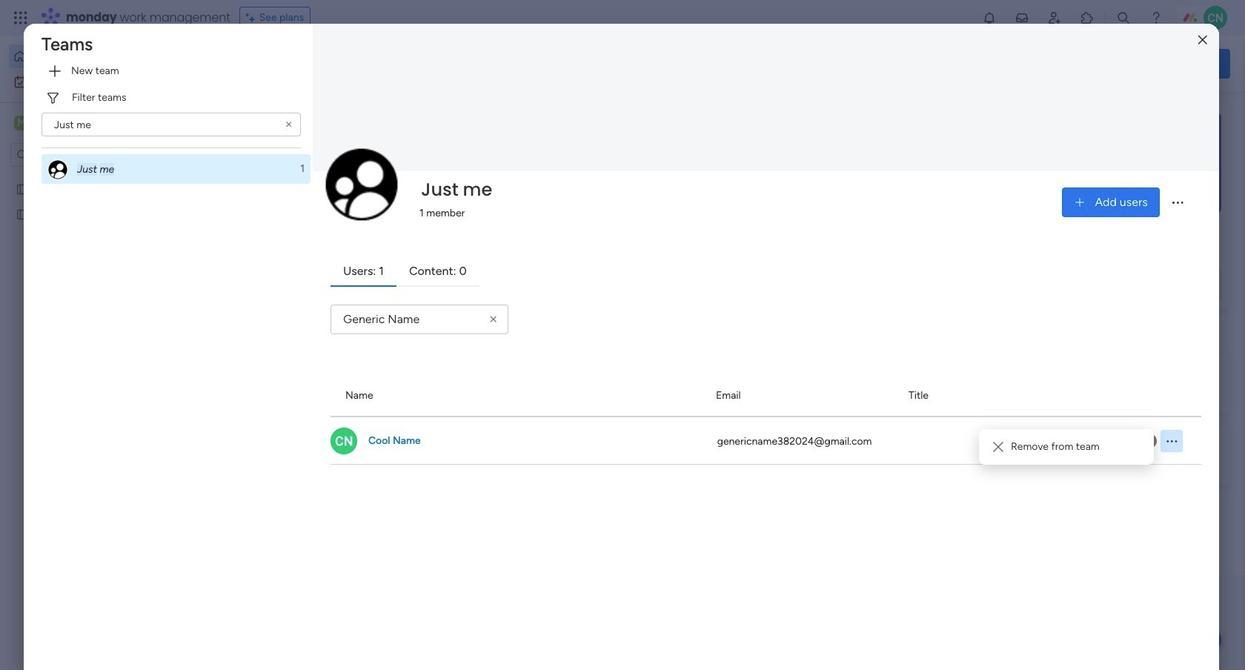 Task type: vqa. For each thing, say whether or not it's contained in the screenshot.
Workspace options icon
no



Task type: describe. For each thing, give the bounding box(es) containing it.
templates image image
[[1021, 112, 1217, 214]]

getting started element
[[1008, 354, 1230, 413]]

close image
[[1198, 34, 1207, 46]]

1 tab from the left
[[331, 257, 397, 287]]

2 tab from the left
[[397, 257, 479, 287]]

Search teams search field
[[42, 113, 301, 136]]

see plans image
[[246, 10, 259, 26]]

quick search results list box
[[229, 139, 972, 335]]

Search in workspace field
[[31, 146, 124, 163]]

team avatar image
[[325, 147, 399, 222]]

0 vertical spatial menu image
[[1170, 195, 1185, 210]]

workspace image
[[14, 115, 29, 131]]



Task type: locate. For each thing, give the bounding box(es) containing it.
list box
[[0, 173, 189, 427]]

None search field
[[331, 305, 508, 334]]

Search by name or email search field
[[331, 305, 508, 334]]

menu image inside row
[[1165, 434, 1179, 448]]

option
[[9, 44, 180, 68], [9, 70, 180, 93], [42, 154, 311, 184], [0, 175, 189, 178]]

1 public board image from the top
[[16, 182, 30, 196]]

1 row from the top
[[331, 376, 1202, 417]]

grid
[[331, 376, 1202, 670]]

remove from team image
[[992, 440, 1005, 454]]

0 vertical spatial public board image
[[16, 182, 30, 196]]

1 vertical spatial menu image
[[1165, 434, 1179, 448]]

2 row from the top
[[331, 417, 1202, 465]]

None field
[[417, 174, 496, 205]]

search everything image
[[1116, 10, 1131, 25]]

help center element
[[1008, 425, 1230, 484]]

cool name image
[[331, 428, 357, 454]]

2 public board image from the top
[[16, 207, 30, 221]]

invite members image
[[1047, 10, 1062, 25]]

notifications image
[[982, 10, 997, 25]]

row
[[331, 376, 1202, 417], [331, 417, 1202, 465]]

help image
[[1149, 10, 1164, 25]]

None search field
[[42, 113, 301, 136]]

add to favorites image
[[442, 271, 457, 286]]

select product image
[[13, 10, 28, 25]]

public board image
[[16, 182, 30, 196], [16, 207, 30, 221]]

close recently visited image
[[229, 121, 247, 139]]

clear search image
[[487, 313, 500, 326]]

1 vertical spatial public board image
[[16, 207, 30, 221]]

tab list
[[331, 257, 1201, 287]]

monday marketplace image
[[1080, 10, 1095, 25]]

clear search image
[[283, 119, 295, 130]]

tab
[[331, 257, 397, 287], [397, 257, 479, 287]]

menu item
[[985, 435, 1148, 459]]

menu image
[[1170, 195, 1185, 210], [1165, 434, 1179, 448]]

cool name image
[[1204, 6, 1227, 30]]

update feed image
[[1015, 10, 1030, 25]]

component image
[[492, 294, 506, 307]]

workspace selection element
[[14, 114, 124, 133]]



